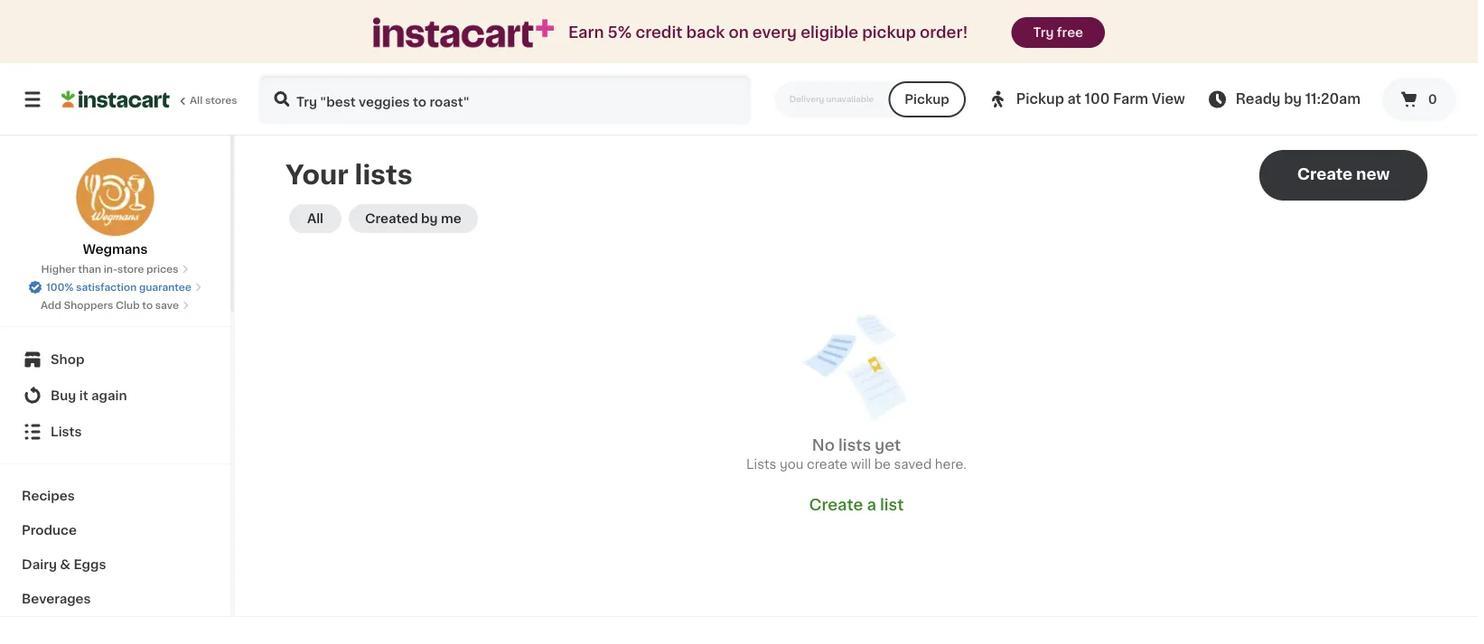 Task type: describe. For each thing, give the bounding box(es) containing it.
lists for your
[[355, 162, 413, 188]]

create new button
[[1260, 150, 1428, 201]]

save
[[155, 300, 179, 310]]

buy
[[51, 389, 76, 402]]

lists inside no lists yet lists you create will be saved here.
[[746, 458, 777, 471]]

wegmans link
[[75, 157, 155, 258]]

credit
[[636, 25, 683, 40]]

free
[[1057, 26, 1084, 39]]

11:20am
[[1305, 93, 1361, 106]]

be
[[874, 458, 891, 471]]

prices
[[146, 264, 178, 274]]

again
[[91, 389, 127, 402]]

ready by 11:20am
[[1236, 93, 1361, 106]]

service type group
[[775, 81, 966, 117]]

100% satisfaction guarantee
[[46, 282, 191, 292]]

higher than in-store prices
[[41, 264, 178, 274]]

create
[[807, 458, 848, 471]]

higher
[[41, 264, 76, 274]]

add
[[41, 300, 61, 310]]

back
[[686, 25, 725, 40]]

saved
[[894, 458, 932, 471]]

farm
[[1113, 93, 1149, 106]]

pickup for pickup
[[905, 93, 950, 106]]

a
[[867, 497, 876, 513]]

shoppers
[[64, 300, 113, 310]]

pickup button
[[888, 81, 966, 117]]

created
[[365, 212, 418, 225]]

every
[[753, 25, 797, 40]]

your lists
[[286, 162, 413, 188]]

produce
[[22, 524, 77, 537]]

5%
[[608, 25, 632, 40]]

beverages
[[22, 593, 91, 605]]

order!
[[920, 25, 968, 40]]

create for create a list
[[809, 497, 863, 513]]

produce link
[[11, 513, 220, 548]]

ready
[[1236, 93, 1281, 106]]

express icon image
[[373, 18, 554, 48]]

shop
[[51, 353, 84, 366]]

beverages link
[[11, 582, 220, 616]]

yet
[[875, 438, 901, 453]]

list
[[880, 497, 904, 513]]

by for ready
[[1284, 93, 1302, 106]]

pickup
[[862, 25, 916, 40]]

will
[[851, 458, 871, 471]]

your
[[286, 162, 349, 188]]

create new
[[1297, 167, 1390, 182]]

in-
[[104, 264, 117, 274]]

at
[[1068, 93, 1082, 106]]

satisfaction
[[76, 282, 137, 292]]

than
[[78, 264, 101, 274]]

you
[[780, 458, 804, 471]]

stores
[[205, 95, 237, 105]]

created by me button
[[349, 204, 478, 233]]

try free
[[1033, 26, 1084, 39]]

earn 5% credit back on every eligible pickup order!
[[568, 25, 968, 40]]

all stores
[[190, 95, 237, 105]]

ready by 11:20am link
[[1207, 89, 1361, 110]]

buy it again
[[51, 389, 127, 402]]

created by me
[[365, 212, 462, 225]]

pickup at 100 farm view button
[[987, 74, 1185, 125]]

100
[[1085, 93, 1110, 106]]

to
[[142, 300, 153, 310]]



Task type: vqa. For each thing, say whether or not it's contained in the screenshot.
or
no



Task type: locate. For each thing, give the bounding box(es) containing it.
lists down buy
[[51, 426, 82, 438]]

higher than in-store prices link
[[41, 262, 189, 277]]

add shoppers club to save
[[41, 300, 179, 310]]

by
[[1284, 93, 1302, 106], [421, 212, 438, 225]]

new
[[1356, 167, 1390, 182]]

&
[[60, 558, 70, 571]]

1 horizontal spatial lists
[[839, 438, 871, 453]]

buy it again link
[[11, 378, 220, 414]]

pickup for pickup at 100 farm view
[[1016, 93, 1064, 106]]

all left stores
[[190, 95, 203, 105]]

create inside 'link'
[[809, 497, 863, 513]]

lists for no
[[839, 438, 871, 453]]

by for created
[[421, 212, 438, 225]]

view
[[1152, 93, 1185, 106]]

1 vertical spatial lists
[[839, 438, 871, 453]]

wegmans logo image
[[75, 157, 155, 237]]

pickup inside button
[[905, 93, 950, 106]]

on
[[729, 25, 749, 40]]

by right ready
[[1284, 93, 1302, 106]]

all for all
[[307, 212, 324, 225]]

0 horizontal spatial pickup
[[905, 93, 950, 106]]

dairy
[[22, 558, 57, 571]]

0 horizontal spatial all
[[190, 95, 203, 105]]

1 horizontal spatial by
[[1284, 93, 1302, 106]]

create left a
[[809, 497, 863, 513]]

all
[[190, 95, 203, 105], [307, 212, 324, 225]]

pickup at 100 farm view
[[1016, 93, 1185, 106]]

create
[[1297, 167, 1353, 182], [809, 497, 863, 513]]

1 vertical spatial lists
[[746, 458, 777, 471]]

0 horizontal spatial lists
[[51, 426, 82, 438]]

me
[[441, 212, 462, 225]]

club
[[116, 300, 140, 310]]

Search field
[[260, 76, 750, 123]]

lists
[[355, 162, 413, 188], [839, 438, 871, 453]]

earn
[[568, 25, 604, 40]]

0 horizontal spatial create
[[809, 497, 863, 513]]

pickup down order!
[[905, 93, 950, 106]]

100%
[[46, 282, 74, 292]]

None search field
[[258, 74, 752, 125]]

1 horizontal spatial all
[[307, 212, 324, 225]]

pickup inside popup button
[[1016, 93, 1064, 106]]

eggs
[[74, 558, 106, 571]]

all down your
[[307, 212, 324, 225]]

pickup left at
[[1016, 93, 1064, 106]]

instacart logo image
[[61, 89, 170, 110]]

lists
[[51, 426, 82, 438], [746, 458, 777, 471]]

dairy & eggs link
[[11, 548, 220, 582]]

0 horizontal spatial by
[[421, 212, 438, 225]]

1 vertical spatial all
[[307, 212, 324, 225]]

1 horizontal spatial lists
[[746, 458, 777, 471]]

1 horizontal spatial create
[[1297, 167, 1353, 182]]

recipes
[[22, 490, 75, 502]]

lists link
[[11, 414, 220, 450]]

by inside button
[[421, 212, 438, 225]]

lists up created on the top of page
[[355, 162, 413, 188]]

try
[[1033, 26, 1054, 39]]

store
[[117, 264, 144, 274]]

100% satisfaction guarantee button
[[28, 277, 202, 295]]

all inside button
[[307, 212, 324, 225]]

0 vertical spatial create
[[1297, 167, 1353, 182]]

lists inside no lists yet lists you create will be saved here.
[[839, 438, 871, 453]]

1 vertical spatial create
[[809, 497, 863, 513]]

0
[[1428, 93, 1437, 106]]

dairy & eggs
[[22, 558, 106, 571]]

lists up "will"
[[839, 438, 871, 453]]

wegmans
[[83, 243, 148, 256]]

create a list link
[[809, 495, 904, 515]]

no
[[812, 438, 835, 453]]

0 vertical spatial lists
[[51, 426, 82, 438]]

create a list
[[809, 497, 904, 513]]

guarantee
[[139, 282, 191, 292]]

shop link
[[11, 342, 220, 378]]

0 button
[[1383, 78, 1457, 121]]

0 vertical spatial by
[[1284, 93, 1302, 106]]

all for all stores
[[190, 95, 203, 105]]

0 vertical spatial all
[[190, 95, 203, 105]]

recipes link
[[11, 479, 220, 513]]

by left me
[[421, 212, 438, 225]]

0 vertical spatial lists
[[355, 162, 413, 188]]

add shoppers club to save link
[[41, 298, 190, 313]]

all stores link
[[61, 74, 239, 125]]

all button
[[289, 204, 342, 233]]

1 vertical spatial by
[[421, 212, 438, 225]]

1 horizontal spatial pickup
[[1016, 93, 1064, 106]]

it
[[79, 389, 88, 402]]

eligible
[[801, 25, 858, 40]]

create inside button
[[1297, 167, 1353, 182]]

0 horizontal spatial lists
[[355, 162, 413, 188]]

create for create new
[[1297, 167, 1353, 182]]

lists left you
[[746, 458, 777, 471]]

here.
[[935, 458, 967, 471]]

no lists yet lists you create will be saved here.
[[746, 438, 967, 471]]

create left new
[[1297, 167, 1353, 182]]

pickup
[[1016, 93, 1064, 106], [905, 93, 950, 106]]



